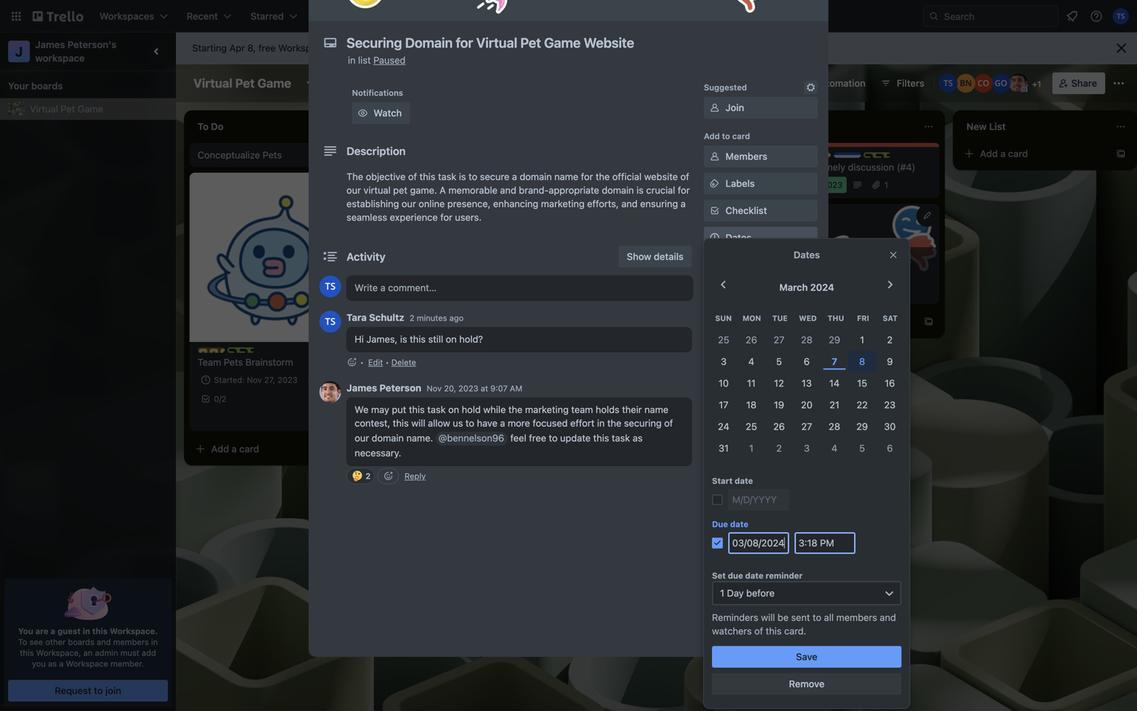 Task type: vqa. For each thing, say whether or not it's contained in the screenshot.
leftmost Pet
yes



Task type: locate. For each thing, give the bounding box(es) containing it.
1 vertical spatial james
[[347, 382, 377, 393]]

3 down the 20 button
[[804, 442, 810, 454]]

power-ups button
[[708, 72, 793, 94]]

create from template… image
[[347, 444, 358, 454]]

to inside "the objective of this task is to secure a domain name for the official website of our virtual pet game. a memorable and brand-appropriate domain is crucial for establishing our online presence, enhancing marketing efforts, and ensuring a seamless experience for users."
[[469, 171, 478, 182]]

26 button down the mon
[[738, 329, 766, 351]]

to left join
[[94, 685, 103, 696]]

drive
[[760, 367, 784, 379]]

0 vertical spatial task
[[438, 171, 457, 182]]

date down make template on the bottom
[[746, 571, 764, 580]]

sm image inside the join link
[[708, 101, 722, 114]]

be
[[351, 42, 362, 53], [778, 612, 789, 623]]

1 horizontal spatial 2 button
[[876, 329, 904, 351]]

as down 'securing'
[[633, 432, 643, 444]]

google
[[726, 367, 758, 379]]

our down the
[[347, 185, 361, 196]]

switch to… image
[[9, 9, 23, 23]]

watch button
[[352, 102, 410, 124]]

20
[[801, 399, 813, 410]]

this left still at the top left of the page
[[410, 334, 426, 345]]

free right "8,"
[[259, 42, 276, 53]]

28 for the topmost 28 button
[[801, 334, 813, 345]]

6
[[804, 356, 810, 367], [887, 442, 893, 454]]

1
[[1038, 79, 1042, 89], [885, 180, 889, 190], [860, 334, 865, 345], [340, 375, 343, 385], [750, 442, 754, 454], [721, 587, 725, 599]]

10 up the 17
[[719, 377, 729, 389]]

list
[[358, 55, 371, 66]]

this
[[420, 171, 436, 182], [410, 334, 426, 345], [409, 404, 425, 415], [393, 417, 409, 429], [594, 432, 609, 444], [766, 625, 782, 636], [92, 626, 108, 636], [20, 648, 34, 658]]

11
[[747, 377, 756, 389]]

paused link
[[374, 55, 406, 66]]

this down effort
[[594, 432, 609, 444]]

is right james,
[[400, 334, 407, 345]]

fri
[[858, 314, 870, 323]]

card
[[733, 131, 751, 141], [432, 148, 452, 159], [1009, 148, 1029, 159], [624, 179, 644, 190], [816, 316, 836, 327], [239, 443, 259, 454]]

1 vertical spatial 10
[[719, 377, 729, 389]]

0 horizontal spatial members
[[113, 637, 149, 647]]

apr
[[230, 42, 245, 53]]

sm image up the join link
[[796, 72, 815, 91]]

28 button down 21
[[821, 416, 849, 437]]

remove
[[789, 678, 825, 689]]

sm image for automation
[[796, 72, 815, 91]]

share button down archive link
[[704, 614, 818, 635]]

0 vertical spatial is
[[459, 171, 466, 182]]

start
[[712, 476, 733, 485]]

be left sent
[[778, 612, 789, 623]]

sm image left make
[[708, 557, 722, 571]]

workspace visible button
[[325, 72, 439, 94]]

0 horizontal spatial share button
[[704, 614, 818, 635]]

as inside feel free to update this task as necessary.
[[633, 432, 643, 444]]

to inside request to join button
[[94, 685, 103, 696]]

23 button
[[876, 394, 904, 416]]

0 horizontal spatial virtual pet game
[[30, 103, 103, 114]]

tara schultz (taraschultz7) image
[[1113, 8, 1130, 24], [939, 74, 958, 93]]

card for create from template… image to the bottom
[[816, 316, 836, 327]]

task down 'securing'
[[612, 432, 630, 444]]

members
[[726, 151, 768, 162]]

we may put this task on hold while the marketing team holds their name contest, this will allow us to have a more focused effort in the securing of our domain name.
[[355, 404, 673, 444]]

virtual inside securing domain for virtual pet game website
[[866, 254, 895, 265]]

our inside we may put this task on hold while the marketing team holds their name contest, this will allow us to have a more focused effort in the securing of our domain name.
[[355, 432, 369, 444]]

26
[[746, 334, 758, 345], [774, 421, 785, 432]]

2 horizontal spatial game
[[775, 267, 800, 278]]

this left "card."
[[766, 625, 782, 636]]

on right still at the top left of the page
[[446, 334, 457, 345]]

our down contest,
[[355, 432, 369, 444]]

for right domain
[[852, 254, 864, 265]]

members right all
[[837, 612, 878, 623]]

6 button down 30
[[876, 437, 904, 459]]

sm image left day
[[708, 591, 722, 604]]

of inside we may put this task on hold while the marketing team holds their name contest, this will allow us to have a more focused effort in the securing of our domain name.
[[665, 417, 673, 429]]

tara schultz (taraschultz7) image
[[320, 276, 341, 297], [320, 311, 341, 332]]

add reaction image
[[378, 468, 399, 484]]

@bennelson96
[[439, 432, 505, 444]]

brainstorm
[[246, 357, 293, 368]]

and inside "you are a guest in this workspace. to see other boards and members in this workspace, an admin must add you as a workspace member."
[[97, 637, 111, 647]]

2 horizontal spatial pet
[[897, 254, 912, 265]]

0 horizontal spatial name
[[555, 171, 579, 182]]

2 inside tara schultz 2 minutes ago
[[410, 313, 415, 323]]

1 horizontal spatial 4
[[832, 442, 838, 454]]

2 horizontal spatial will
[[761, 612, 775, 623]]

march
[[780, 282, 808, 293]]

1 vertical spatial will
[[411, 417, 426, 429]]

1 horizontal spatial free
[[529, 432, 547, 444]]

sat
[[883, 314, 898, 323]]

still
[[428, 334, 443, 345]]

sm image up the join link
[[804, 81, 818, 94]]

6 up 13
[[804, 356, 810, 367]]

reminders
[[712, 612, 759, 623]]

0 horizontal spatial virtual
[[30, 103, 58, 114]]

sm image inside archive link
[[708, 591, 722, 604]]

1 vertical spatial 2 button
[[766, 437, 793, 459]]

thu
[[828, 314, 845, 323]]

sm image inside make template link
[[708, 557, 722, 571]]

share left show menu image
[[1072, 78, 1098, 89]]

1 horizontal spatial james peterson (jamespeterson93) image
[[1010, 74, 1028, 93]]

to inside feel free to update this task as necessary.
[[549, 432, 558, 444]]

as inside "you are a guest in this workspace. to see other boards and members in this workspace, an admin must add you as a workspace member."
[[48, 659, 57, 668]]

1 vertical spatial pets
[[224, 357, 243, 368]]

is
[[459, 171, 466, 182], [637, 185, 644, 196], [400, 334, 407, 345]]

1 vertical spatial virtual pet game
[[30, 103, 103, 114]]

sm image for archive
[[708, 591, 722, 604]]

james peterson (jamespeterson93) image up create from template… icon
[[341, 410, 358, 426]]

team
[[572, 404, 593, 415]]

james peterson (jamespeterson93) image
[[320, 381, 341, 403]]

in list paused
[[348, 55, 406, 66]]

this inside reminders will be sent to all members and watchers of this card.
[[766, 625, 782, 636]]

0 vertical spatial members
[[837, 612, 878, 623]]

0 horizontal spatial 28
[[801, 334, 813, 345]]

25 down sun
[[718, 334, 730, 345]]

0 vertical spatial 6 button
[[793, 351, 821, 372]]

be up list
[[351, 42, 362, 53]]

marketing inside "the objective of this task is to secure a domain name for the official website of our virtual pet game. a memorable and brand-appropriate domain is crucial for establishing our online presence, enhancing marketing efforts, and ensuring a seamless experience for users."
[[541, 198, 585, 209]]

team inside 'link'
[[198, 357, 221, 368]]

share down archive
[[726, 619, 752, 630]]

2 vertical spatial will
[[761, 612, 775, 623]]

0 vertical spatial virtual pet game
[[194, 76, 291, 90]]

on for task
[[448, 404, 459, 415]]

1 horizontal spatial pet
[[235, 76, 255, 90]]

power-ups up 'google'
[[704, 348, 748, 358]]

virtual inside text field
[[194, 76, 233, 90]]

None text field
[[340, 30, 787, 55]]

marketing down appropriate
[[541, 198, 585, 209]]

mon
[[743, 314, 761, 323]]

team down color: yellow, title: none icon
[[198, 357, 221, 368]]

1 horizontal spatial game
[[258, 76, 291, 90]]

0 horizontal spatial tara schultz (taraschultz7) image
[[939, 74, 958, 93]]

the
[[347, 171, 363, 182]]

29 down 22 button
[[857, 421, 868, 432]]

name
[[555, 171, 579, 182], [645, 404, 669, 415]]

0 horizontal spatial be
[[351, 42, 362, 53]]

25 button down 18
[[738, 416, 766, 437]]

20,
[[444, 384, 456, 393]]

james peterson's workspace
[[35, 39, 119, 64]]

2 vertical spatial date
[[746, 571, 764, 580]]

free right feel
[[529, 432, 547, 444]]

1 vertical spatial 26
[[774, 421, 785, 432]]

as
[[633, 432, 643, 444], [48, 659, 57, 668]]

automation up 31
[[704, 429, 750, 439]]

the down 'holds'
[[608, 417, 622, 429]]

9 button
[[876, 351, 904, 372]]

1 horizontal spatial 6
[[887, 442, 893, 454]]

nov left 30,
[[791, 180, 806, 190]]

1 horizontal spatial as
[[633, 432, 643, 444]]

0 horizontal spatial domain
[[372, 432, 404, 444]]

2 button down 19 button
[[766, 437, 793, 459]]

ups up 'google'
[[733, 348, 748, 358]]

the objective of this task is to secure a domain name for the official website of our virtual pet game. a memorable and brand-appropriate domain is crucial for establishing our online presence, enhancing marketing efforts, and ensuring a seamless experience for users.
[[347, 171, 690, 223]]

28 down "21" button
[[829, 421, 841, 432]]

color: bold lime, title: none image
[[864, 152, 891, 158]]

0 vertical spatial 4 button
[[738, 351, 766, 372]]

on for still
[[446, 334, 457, 345]]

more inside we may put this task on hold while the marketing team holds their name contest, this will allow us to have a more focused effort in the securing of our domain name.
[[508, 417, 530, 429]]

request to join
[[55, 685, 121, 696]]

6 down 30 button on the bottom of page
[[887, 442, 893, 454]]

2 button
[[876, 329, 904, 351], [766, 437, 793, 459]]

pet down "8,"
[[235, 76, 255, 90]]

card for rightmost create from template… image
[[1009, 148, 1029, 159]]

1 vertical spatial power-
[[704, 348, 733, 358]]

boards up an
[[68, 637, 94, 647]]

conceptualize
[[198, 149, 260, 160]]

virtual down starting on the left top of page
[[194, 76, 233, 90]]

tara schultz (taraschultz7) image right open information menu image
[[1113, 8, 1130, 24]]

2 horizontal spatial nov
[[791, 180, 806, 190]]

am
[[510, 384, 523, 393]]

pet down your boards with 1 items element
[[61, 103, 75, 114]]

name inside we may put this task on hold while the marketing team holds their name contest, this will allow us to have a more focused effort in the securing of our domain name.
[[645, 404, 669, 415]]

0 vertical spatial 25
[[718, 334, 730, 345]]

0 horizontal spatial 4
[[749, 356, 755, 367]]

2 vertical spatial task
[[612, 432, 630, 444]]

1 horizontal spatial tara schultz (taraschultz7) image
[[1113, 8, 1130, 24]]

admin
[[95, 648, 118, 658]]

are
[[35, 626, 48, 636]]

date for start date
[[735, 476, 753, 485]]

sm image for make template
[[708, 557, 722, 571]]

domain
[[816, 254, 849, 265]]

29 down thu
[[829, 334, 841, 345]]

1 horizontal spatial workspace
[[350, 78, 399, 89]]

4 down "21" button
[[832, 442, 838, 454]]

0 horizontal spatial 6
[[804, 356, 810, 367]]

march 2024
[[780, 282, 835, 293]]

pet
[[393, 185, 408, 196]]

1 vertical spatial tara schultz (taraschultz7) image
[[320, 311, 341, 332]]

virtual up next month 'icon'
[[866, 254, 895, 265]]

add a card for the leftmost create from template… image
[[596, 179, 644, 190]]

sm image for join
[[708, 101, 722, 114]]

1 vertical spatial 1 button
[[738, 437, 766, 459]]

on inside we may put this task on hold while the marketing team holds their name contest, this will allow us to have a more focused effort in the securing of our domain name.
[[448, 404, 459, 415]]

12 button
[[766, 372, 793, 394]]

the left official
[[596, 171, 610, 182]]

team for team task
[[241, 348, 262, 358]]

james up we
[[347, 382, 377, 393]]

team
[[241, 348, 262, 358], [198, 357, 221, 368]]

team pets brainstorm
[[198, 357, 293, 368]]

and right all
[[880, 612, 896, 623]]

their
[[622, 404, 642, 415]]

0 vertical spatial free
[[259, 42, 276, 53]]

automation
[[815, 78, 866, 89], [704, 429, 750, 439]]

1 vertical spatial pet
[[61, 103, 75, 114]]

task inside feel free to update this task as necessary.
[[612, 432, 630, 444]]

nov left 27,
[[247, 375, 262, 385]]

notifications
[[352, 88, 403, 98]]

0 horizontal spatial blocker
[[775, 162, 807, 173]]

(#4)
[[897, 162, 916, 173]]

christina overa (christinaovera) image
[[974, 74, 993, 93]]

request
[[55, 685, 91, 696]]

automation left filters button
[[815, 78, 866, 89]]

4 button
[[738, 351, 766, 372], [821, 437, 849, 459]]

sm image inside automation 'button'
[[796, 72, 815, 91]]

1 horizontal spatial 5 button
[[849, 437, 876, 459]]

and inside reminders will be sent to all members and watchers of this card.
[[880, 612, 896, 623]]

1 vertical spatial more
[[508, 417, 530, 429]]

collaborators.
[[421, 42, 481, 53]]

boards inside "you are a guest in this workspace. to see other boards and members in this workspace, an admin must add you as a workspace member."
[[68, 637, 94, 647]]

team for team pets brainstorm
[[198, 357, 221, 368]]

the right "while"
[[509, 404, 523, 415]]

0 vertical spatial ups
[[767, 78, 785, 89]]

Board name text field
[[187, 72, 298, 94]]

5
[[777, 356, 782, 367], [860, 442, 866, 454]]

securing
[[624, 417, 662, 429]]

will up name.
[[411, 417, 426, 429]]

conceptualize pets link
[[198, 148, 355, 162]]

26 down 19 button
[[774, 421, 785, 432]]

Write a comment text field
[[347, 276, 693, 300]]

name inside "the objective of this task is to secure a domain name for the official website of our virtual pet game. a memorable and brand-appropriate domain is crucial for establishing our online presence, enhancing marketing efforts, and ensuring a seamless experience for users."
[[555, 171, 579, 182]]

1 horizontal spatial 27
[[802, 421, 813, 432]]

sm image left watch
[[356, 106, 370, 120]]

workspace inside "you are a guest in this workspace. to see other boards and members in this workspace, an admin must add you as a workspace member."
[[66, 659, 108, 668]]

to down focused
[[549, 432, 558, 444]]

1 vertical spatial 6
[[887, 442, 893, 454]]

2 left add reaction icon
[[366, 471, 371, 481]]

1 horizontal spatial name
[[645, 404, 669, 415]]

0 horizontal spatial pets
[[224, 357, 243, 368]]

0 vertical spatial 29
[[829, 334, 841, 345]]

your boards with 1 items element
[[8, 78, 161, 94]]

ben nelson (bennelson96) image
[[957, 74, 976, 93]]

13
[[802, 377, 812, 389]]

will inside reminders will be sent to all members and watchers of this card.
[[761, 612, 775, 623]]

sm image
[[804, 81, 818, 94], [708, 101, 722, 114], [708, 177, 722, 190], [708, 530, 722, 544], [708, 557, 722, 571]]

sm image down due on the bottom
[[708, 530, 722, 544]]

started: nov 27, 2023
[[214, 375, 298, 385]]

sm image inside move link
[[708, 503, 722, 517]]

members inside "you are a guest in this workspace. to see other boards and members in this workspace, an admin must add you as a workspace member."
[[113, 637, 149, 647]]

27 down "fields" in the right of the page
[[774, 334, 785, 345]]

task
[[264, 348, 282, 358]]

sm image for suggested
[[804, 81, 818, 94]]

minutes
[[417, 313, 447, 323]]

primary element
[[0, 0, 1138, 33]]

be inside reminders will be sent to all members and watchers of this card.
[[778, 612, 789, 623]]

task for on
[[428, 404, 446, 415]]

james peterson (jamespeterson93) image
[[1010, 74, 1028, 93], [341, 410, 358, 426]]

0 vertical spatial 6
[[804, 356, 810, 367]]

establishing
[[347, 198, 399, 209]]

will inside we may put this task on hold while the marketing team holds their name contest, this will allow us to have a more focused effort in the securing of our domain name.
[[411, 417, 426, 429]]

date up copy
[[731, 519, 749, 529]]

game inside text field
[[258, 76, 291, 90]]

put
[[392, 404, 406, 415]]

1 horizontal spatial automation
[[815, 78, 866, 89]]

1 horizontal spatial 2023
[[459, 384, 479, 393]]

color: red, title: "blocker" element
[[804, 152, 847, 163]]

sm image up due on the bottom
[[708, 503, 722, 517]]

18 button
[[738, 394, 766, 416]]

2 button up 9
[[876, 329, 904, 351]]

2023 right 27,
[[278, 375, 298, 385]]

sm image down the add to card
[[708, 150, 722, 163]]

free
[[259, 42, 276, 53], [529, 432, 547, 444]]

sm image inside copy link
[[708, 530, 722, 544]]

1 vertical spatial task
[[428, 404, 446, 415]]

0 vertical spatial 5 button
[[766, 351, 793, 372]]

5 button down 22 button
[[849, 437, 876, 459]]

of inside reminders will be sent to all members and watchers of this card.
[[755, 625, 764, 636]]

all
[[824, 612, 834, 623]]

pet up next month 'icon'
[[897, 254, 912, 265]]

nov left 20, at left bottom
[[427, 384, 442, 393]]

1 horizontal spatial virtual pet game
[[194, 76, 291, 90]]

fields
[[763, 313, 790, 324]]

more up feel
[[508, 417, 530, 429]]

29 button down the 22
[[849, 416, 876, 437]]

1 horizontal spatial share
[[1072, 78, 1098, 89]]

1 vertical spatial as
[[48, 659, 57, 668]]

1 vertical spatial automation
[[704, 429, 750, 439]]

26 button
[[738, 329, 766, 351], [766, 416, 793, 437]]

sm image inside cover link
[[708, 285, 722, 299]]

0 horizontal spatial dates
[[726, 232, 752, 243]]

is up memorable
[[459, 171, 466, 182]]

sm image inside labels link
[[708, 177, 722, 190]]

us
[[453, 417, 463, 429]]

create from template… image
[[1116, 148, 1127, 159], [731, 179, 742, 190], [924, 316, 935, 327]]

pets inside 'link'
[[224, 357, 243, 368]]

domain up brand-
[[520, 171, 552, 182]]

1 vertical spatial game
[[78, 103, 103, 114]]

team left the task on the left of page
[[241, 348, 262, 358]]

25 button
[[710, 329, 738, 351], [738, 416, 766, 437]]

0 vertical spatial 26 button
[[738, 329, 766, 351]]

0 vertical spatial share button
[[1053, 72, 1106, 94]]

workspace
[[350, 78, 399, 89], [66, 659, 108, 668]]

sm image for watch
[[356, 106, 370, 120]]

for inside securing domain for virtual pet game website
[[852, 254, 864, 265]]

in down 'holds'
[[597, 417, 605, 429]]

sm image for labels
[[708, 177, 722, 190]]

secure
[[480, 171, 510, 182]]

james peterson (jamespeterson93) image left the +
[[1010, 74, 1028, 93]]

28 for 28 button to the bottom
[[829, 421, 841, 432]]

on up us
[[448, 404, 459, 415]]

to inside we may put this task on hold while the marketing team holds their name contest, this will allow us to have a more focused effort in the securing of our domain name.
[[466, 417, 475, 429]]

james inside james peterson's workspace
[[35, 39, 65, 50]]

sm image inside members link
[[708, 150, 722, 163]]

1 button up 8
[[849, 329, 876, 351]]

0 horizontal spatial workspace
[[66, 659, 108, 668]]

30 button
[[876, 416, 904, 437]]

virtual pet game down your boards with 1 items element
[[30, 103, 103, 114]]

27 button down 20
[[793, 416, 821, 437]]

more right learn
[[510, 42, 533, 53]]

Add time text field
[[795, 532, 856, 554]]

22
[[857, 399, 868, 410]]

3 up 'google'
[[721, 356, 727, 367]]

0 vertical spatial power-ups
[[735, 78, 785, 89]]

0 horizontal spatial james
[[35, 39, 65, 50]]

we
[[355, 404, 369, 415]]

may
[[371, 404, 389, 415]]

0 horizontal spatial 25
[[718, 334, 730, 345]]

task up allow
[[428, 404, 446, 415]]

card for create from template… icon
[[239, 443, 259, 454]]

dates button
[[704, 227, 818, 249]]

share button left show menu image
[[1053, 72, 1106, 94]]

0 vertical spatial automation
[[815, 78, 866, 89]]

sm image inside watch button
[[356, 106, 370, 120]]

0 horizontal spatial 3 button
[[710, 351, 738, 372]]

is down official
[[637, 185, 644, 196]]

virtual
[[364, 185, 391, 196]]

blocker for blocker fyi
[[818, 153, 847, 163]]

1 horizontal spatial 29
[[857, 421, 868, 432]]

our
[[347, 185, 361, 196], [402, 198, 416, 209], [355, 432, 369, 444]]

free inside feel free to update this task as necessary.
[[529, 432, 547, 444]]

5 button up 12
[[766, 351, 793, 372]]

pets for conceptualize
[[263, 149, 282, 160]]

domain inside we may put this task on hold while the marketing team holds their name contest, this will allow us to have a more focused effort in the securing of our domain name.
[[372, 432, 404, 444]]

2 horizontal spatial 2023
[[823, 180, 843, 190]]

25 down 18 button
[[746, 421, 757, 432]]

0 vertical spatial marketing
[[541, 198, 585, 209]]

add power-ups link
[[704, 389, 818, 411]]

edit • delete
[[368, 358, 416, 367]]

12
[[775, 377, 784, 389]]

share button
[[1053, 72, 1106, 94], [704, 614, 818, 635]]

actions
[[704, 485, 734, 494]]

will down archive link
[[761, 612, 775, 623]]

1 vertical spatial workspace
[[66, 659, 108, 668]]

5 down 22 button
[[860, 442, 866, 454]]

task inside we may put this task on hold while the marketing team holds their name contest, this will allow us to have a more focused effort in the securing of our domain name.
[[428, 404, 446, 415]]

task inside "the objective of this task is to secure a domain name for the official website of our virtual pet game. a memorable and brand-appropriate domain is crucial for establishing our online presence, enhancing marketing efforts, and ensuring a seamless experience for users."
[[438, 171, 457, 182]]

1 vertical spatial 25 button
[[738, 416, 766, 437]]

sm image
[[796, 72, 815, 91], [356, 106, 370, 120], [708, 150, 722, 163], [708, 285, 722, 299], [708, 503, 722, 517], [708, 591, 722, 604]]

description
[[347, 145, 406, 157]]

edit link
[[368, 358, 383, 367]]

pet inside text field
[[235, 76, 255, 90]]

members inside reminders will be sent to all members and watchers of this card.
[[837, 612, 878, 623]]

members up 'must'
[[113, 637, 149, 647]]



Task type: describe. For each thing, give the bounding box(es) containing it.
1 horizontal spatial is
[[459, 171, 466, 182]]

brand-
[[519, 185, 549, 196]]

1 horizontal spatial domain
[[520, 171, 552, 182]]

15
[[858, 377, 868, 389]]

1 vertical spatial 26 button
[[766, 416, 793, 437]]

1 tara schultz (taraschultz7) image from the top
[[320, 276, 341, 297]]

0 vertical spatial 25 button
[[710, 329, 738, 351]]

gary orlando (garyorlando) image
[[992, 74, 1011, 93]]

james,
[[367, 334, 398, 345]]

last month image
[[716, 277, 732, 293]]

add a card for rightmost create from template… image
[[981, 148, 1029, 159]]

team task
[[241, 348, 282, 358]]

this inside "the objective of this task is to secure a domain name for the official website of our virtual pet game. a memorable and brand-appropriate domain is crucial for establishing our online presence, enhancing marketing efforts, and ensuring a seamless experience for users."
[[420, 171, 436, 182]]

+ 1
[[1033, 79, 1042, 89]]

1 vertical spatial 28 button
[[821, 416, 849, 437]]

0 vertical spatial 28 button
[[793, 329, 821, 351]]

15 button
[[849, 372, 876, 394]]

sm image for cover
[[708, 285, 722, 299]]

+
[[1033, 79, 1038, 89]]

custom
[[726, 313, 761, 324]]

0 vertical spatial our
[[347, 185, 361, 196]]

game inside securing domain for virtual pet game website
[[775, 267, 800, 278]]

2 vertical spatial is
[[400, 334, 407, 345]]

2023 inside checkbox
[[823, 180, 843, 190]]

card for the leftmost create from template… image
[[624, 179, 644, 190]]

2 vertical spatial ups
[[778, 394, 796, 406]]

1 vertical spatial james peterson (jamespeterson93) image
[[341, 410, 358, 426]]

power- inside button
[[735, 78, 767, 89]]

0 notifications image
[[1065, 8, 1081, 24]]

watchers
[[712, 625, 752, 636]]

17
[[719, 399, 729, 410]]

0 horizontal spatial nov
[[247, 375, 262, 385]]

0 horizontal spatial 29
[[829, 334, 841, 345]]

1 vertical spatial 5 button
[[849, 437, 876, 459]]

pets for team
[[224, 357, 243, 368]]

2 vertical spatial create from template… image
[[924, 316, 935, 327]]

27,
[[264, 375, 275, 385]]

task for is
[[438, 171, 457, 182]]

6 for the rightmost 6 button
[[887, 442, 893, 454]]

a inside we may put this task on hold while the marketing team holds their name contest, this will allow us to have a more focused effort in the securing of our domain name.
[[500, 417, 505, 429]]

of right website
[[681, 171, 690, 182]]

1 vertical spatial 25
[[746, 421, 757, 432]]

in right the guest
[[83, 626, 90, 636]]

nov inside "james peterson nov 20, 2023 at 9:07 am"
[[427, 384, 442, 393]]

1 vertical spatial our
[[402, 198, 416, 209]]

color: bold lime, title: "team task" element
[[228, 347, 282, 358]]

1 horizontal spatial 5
[[860, 442, 866, 454]]

dates inside button
[[726, 232, 752, 243]]

0 vertical spatial 27
[[774, 334, 785, 345]]

0 horizontal spatial share
[[726, 619, 752, 630]]

0 horizontal spatial 26
[[746, 334, 758, 345]]

search image
[[929, 11, 940, 22]]

add a card for create from template… icon
[[211, 443, 259, 454]]

0 vertical spatial 5
[[777, 356, 782, 367]]

nov inside checkbox
[[791, 180, 806, 190]]

day
[[727, 587, 744, 599]]

james for james peterson nov 20, 2023 at 9:07 am
[[347, 382, 377, 393]]

cover link
[[704, 281, 818, 303]]

delete link
[[392, 358, 416, 367]]

due
[[712, 519, 728, 529]]

copy link
[[704, 526, 818, 548]]

1 vertical spatial 3 button
[[793, 437, 821, 459]]

1 vertical spatial 3
[[804, 442, 810, 454]]

color: yellow, title: none image
[[198, 347, 225, 353]]

james for james peterson's workspace
[[35, 39, 65, 50]]

tara schultz 2 minutes ago
[[347, 312, 464, 323]]

and up enhancing
[[500, 185, 517, 196]]

an
[[83, 648, 93, 658]]

17 button
[[710, 394, 738, 416]]

1 vertical spatial 29
[[857, 421, 868, 432]]

other
[[45, 637, 66, 647]]

memorable
[[449, 185, 498, 196]]

1 vertical spatial virtual
[[30, 103, 58, 114]]

0 horizontal spatial 4 button
[[738, 351, 766, 372]]

0 horizontal spatial 3
[[721, 356, 727, 367]]

learn
[[483, 42, 508, 53]]

archive
[[726, 592, 760, 603]]

2 right march
[[810, 286, 815, 295]]

you
[[32, 659, 46, 668]]

this down to
[[20, 648, 34, 658]]

16
[[885, 377, 895, 389]]

Nov 30, 2023 checkbox
[[775, 177, 847, 193]]

learn more about collaborator limits link
[[483, 42, 641, 53]]

0 horizontal spatial automation
[[704, 429, 750, 439]]

securing domain for virtual pet game website
[[775, 254, 912, 278]]

card.
[[785, 625, 807, 636]]

users.
[[455, 212, 482, 223]]

of up game.
[[408, 171, 417, 182]]

2 tara schultz (taraschultz7) image from the top
[[320, 311, 341, 332]]

template
[[752, 558, 792, 570]]

0 vertical spatial will
[[335, 42, 349, 53]]

/
[[219, 394, 222, 404]]

0 vertical spatial 29 button
[[821, 329, 849, 351]]

website
[[803, 267, 838, 278]]

ups inside button
[[767, 78, 785, 89]]

13 button
[[793, 372, 821, 394]]

add inside 'button'
[[726, 450, 744, 461]]

next month image
[[883, 277, 899, 293]]

for down online on the top
[[441, 212, 453, 223]]

this down put
[[393, 417, 409, 429]]

pet inside securing domain for virtual pet game website
[[897, 254, 912, 265]]

0 horizontal spatial 2 button
[[766, 437, 793, 459]]

this inside feel free to update this task as necessary.
[[594, 432, 609, 444]]

paused
[[374, 55, 406, 66]]

M/D/YYYY text field
[[729, 532, 790, 554]]

2 right 0
[[222, 394, 226, 404]]

limits
[[618, 42, 641, 53]]

workspace visible
[[350, 78, 430, 89]]

2 minutes ago link
[[410, 313, 464, 323]]

0 vertical spatial 10
[[408, 42, 418, 53]]

1 vertical spatial 27 button
[[793, 416, 821, 437]]

8
[[860, 356, 866, 367]]

save button
[[712, 646, 902, 668]]

1 horizontal spatial 1 button
[[849, 329, 876, 351]]

copy
[[726, 531, 749, 542]]

to up members on the right top of page
[[722, 131, 731, 141]]

19 button
[[766, 394, 793, 416]]

1 vertical spatial the
[[509, 404, 523, 415]]

for right crucial
[[678, 185, 690, 196]]

1 vertical spatial dates
[[794, 249, 820, 260]]

cover
[[726, 286, 752, 297]]

sm image for copy
[[708, 530, 722, 544]]

18
[[747, 399, 757, 410]]

1 vertical spatial ups
[[733, 348, 748, 358]]

open information menu image
[[1090, 9, 1104, 23]]

1 vertical spatial 29 button
[[849, 416, 876, 437]]

add button button
[[704, 445, 818, 467]]

2 horizontal spatial domain
[[602, 185, 634, 196]]

1 vertical spatial tara schultz (taraschultz7) image
[[939, 74, 958, 93]]

2 down sat
[[888, 334, 893, 345]]

experience
[[390, 212, 438, 223]]

must
[[120, 648, 139, 658]]

0 vertical spatial more
[[510, 42, 533, 53]]

virtual pet game inside virtual pet game link
[[30, 103, 103, 114]]

sm image for members
[[708, 150, 722, 163]]

edit card image
[[922, 210, 933, 221]]

add a card for create from template… image to the bottom
[[788, 316, 836, 327]]

labels link
[[704, 173, 818, 194]]

7 button
[[821, 351, 849, 372]]

0 horizontal spatial create from template… image
[[731, 179, 742, 190]]

sm image for move
[[708, 503, 722, 517]]

9:07
[[491, 384, 508, 393]]

2 horizontal spatial create from template… image
[[1116, 148, 1127, 159]]

starting apr 8, free workspaces will be limited to 10 collaborators. learn more about collaborator limits
[[192, 42, 641, 53]]

close popover image
[[888, 250, 899, 260]]

16 button
[[876, 372, 904, 394]]

0 vertical spatial tara schultz (taraschultz7) image
[[1113, 8, 1130, 24]]

to inside reminders will be sent to all members and watchers of this card.
[[813, 612, 822, 623]]

power-ups inside power-ups button
[[735, 78, 785, 89]]

make
[[726, 558, 750, 570]]

date for due date
[[731, 519, 749, 529]]

21 button
[[821, 394, 849, 416]]

0 horizontal spatial free
[[259, 42, 276, 53]]

0 vertical spatial 27 button
[[766, 329, 793, 351]]

0 horizontal spatial 6 button
[[793, 351, 821, 372]]

while
[[484, 404, 506, 415]]

22 button
[[849, 394, 876, 416]]

team pets brainstorm link
[[198, 356, 355, 369]]

0 vertical spatial 3 button
[[710, 351, 738, 372]]

23
[[885, 399, 896, 410]]

update
[[560, 432, 591, 444]]

guest
[[57, 626, 81, 636]]

show
[[627, 251, 652, 262]]

1 horizontal spatial 6 button
[[876, 437, 904, 459]]

2 vertical spatial power-
[[746, 394, 778, 406]]

securing
[[775, 254, 813, 265]]

0 horizontal spatial 5 button
[[766, 351, 793, 372]]

1 horizontal spatial 4 button
[[821, 437, 849, 459]]

make template link
[[704, 553, 818, 575]]

Search field
[[940, 6, 1058, 26]]

in up add
[[151, 637, 158, 647]]

show menu image
[[1113, 77, 1126, 90]]

10 inside 10 button
[[719, 377, 729, 389]]

nov 30, 2023
[[791, 180, 843, 190]]

2 horizontal spatial is
[[637, 185, 644, 196]]

this right put
[[409, 404, 425, 415]]

for up appropriate
[[581, 171, 593, 182]]

workspaces
[[278, 42, 332, 53]]

ago
[[450, 313, 464, 323]]

4 for rightmost 4 button
[[832, 442, 838, 454]]

8 button
[[849, 351, 876, 372]]

2023 inside "james peterson nov 20, 2023 at 9:07 am"
[[459, 384, 479, 393]]

to up paused
[[397, 42, 405, 53]]

automation inside automation 'button'
[[815, 78, 866, 89]]

21
[[830, 399, 840, 410]]

marketing inside we may put this task on hold while the marketing team holds their name contest, this will allow us to have a more focused effort in the securing of our domain name.
[[525, 404, 569, 415]]

google drive
[[726, 367, 784, 379]]

custom fields
[[726, 313, 790, 324]]

0 horizontal spatial boards
[[31, 80, 63, 91]]

game.
[[410, 185, 437, 196]]

and right efforts,
[[622, 198, 638, 209]]

objective
[[366, 171, 406, 182]]

started:
[[214, 375, 245, 385]]

feel
[[511, 432, 527, 444]]

2 vertical spatial the
[[608, 417, 622, 429]]

effort
[[571, 417, 595, 429]]

workspace inside 'button'
[[350, 78, 399, 89]]

virtual pet game inside the virtual pet game text field
[[194, 76, 291, 90]]

start date
[[712, 476, 753, 485]]

2 right button
[[777, 442, 782, 454]]

your boards
[[8, 80, 63, 91]]

in left list
[[348, 55, 356, 66]]

blocker for blocker - timely discussion (#4)
[[775, 162, 807, 173]]

this up admin
[[92, 626, 108, 636]]

M/D/YYYY text field
[[729, 489, 790, 510]]

visible
[[402, 78, 430, 89]]

add reaction image
[[347, 356, 358, 369]]

star or unstar board image
[[306, 78, 317, 89]]

1 horizontal spatial share button
[[1053, 72, 1106, 94]]

button
[[746, 450, 776, 461]]

custom fields button
[[704, 312, 818, 326]]

6 for the left 6 button
[[804, 356, 810, 367]]

1 vertical spatial share button
[[704, 614, 818, 635]]

appropriate
[[549, 185, 600, 196]]

1 vertical spatial power-ups
[[704, 348, 748, 358]]

the inside "the objective of this task is to secure a domain name for the official website of our virtual pet game. a memorable and brand-appropriate domain is crucial for establishing our online presence, enhancing marketing efforts, and ensuring a seamless experience for users."
[[596, 171, 610, 182]]

4 for leftmost 4 button
[[749, 356, 755, 367]]

0 horizontal spatial 2023
[[278, 375, 298, 385]]

workspace.
[[110, 626, 158, 636]]

color: blue, title: "fyi" element
[[834, 152, 861, 163]]

in inside we may put this task on hold while the marketing team holds their name contest, this will allow us to have a more focused effort in the securing of our domain name.
[[597, 417, 605, 429]]



